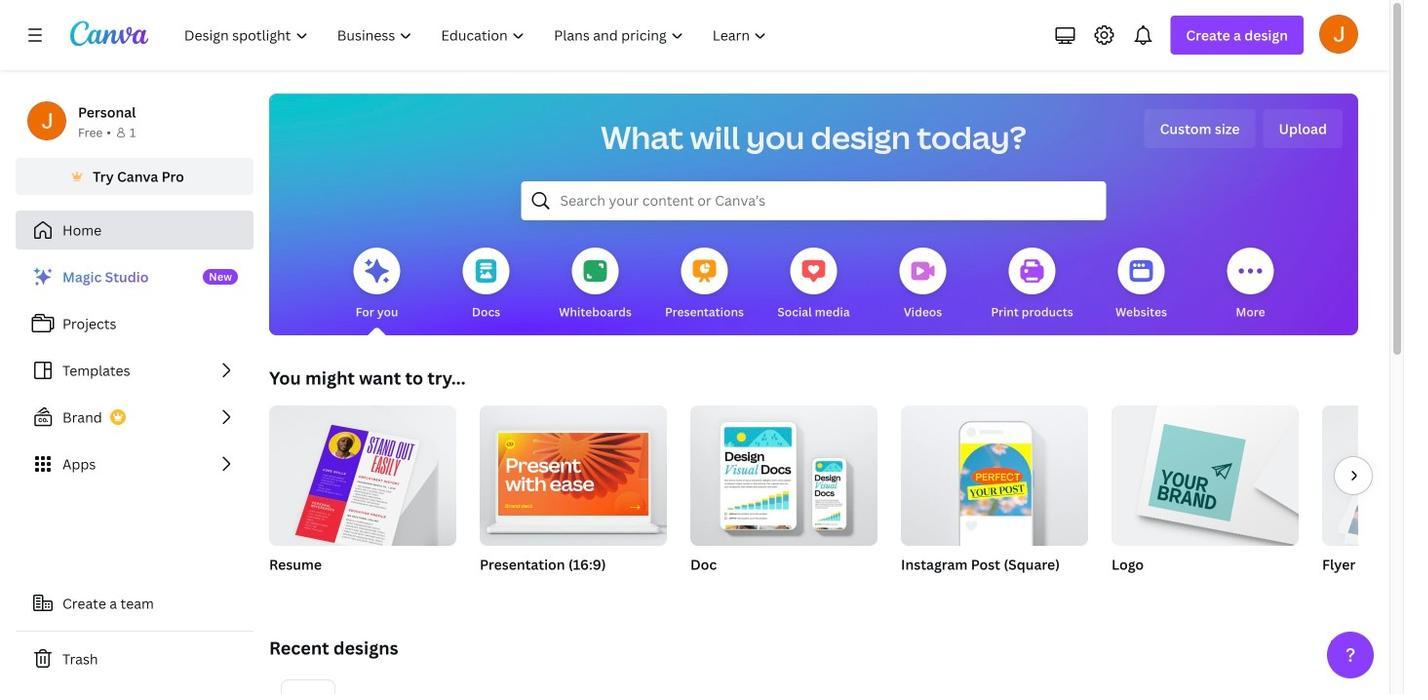 Task type: vqa. For each thing, say whether or not it's contained in the screenshot.
Search Box on the top
yes



Task type: describe. For each thing, give the bounding box(es) containing it.
jeremy miller image
[[1320, 14, 1359, 53]]

Search search field
[[561, 182, 1068, 220]]



Task type: locate. For each thing, give the bounding box(es) containing it.
top level navigation element
[[172, 16, 784, 55]]

group
[[269, 398, 457, 599], [269, 398, 457, 555], [480, 398, 667, 599], [480, 398, 667, 546], [1112, 398, 1300, 599], [1112, 398, 1300, 546], [691, 406, 878, 599], [902, 406, 1089, 599], [1323, 406, 1405, 599], [1323, 406, 1405, 546]]

None search field
[[521, 181, 1107, 221]]

list
[[16, 258, 254, 484]]



